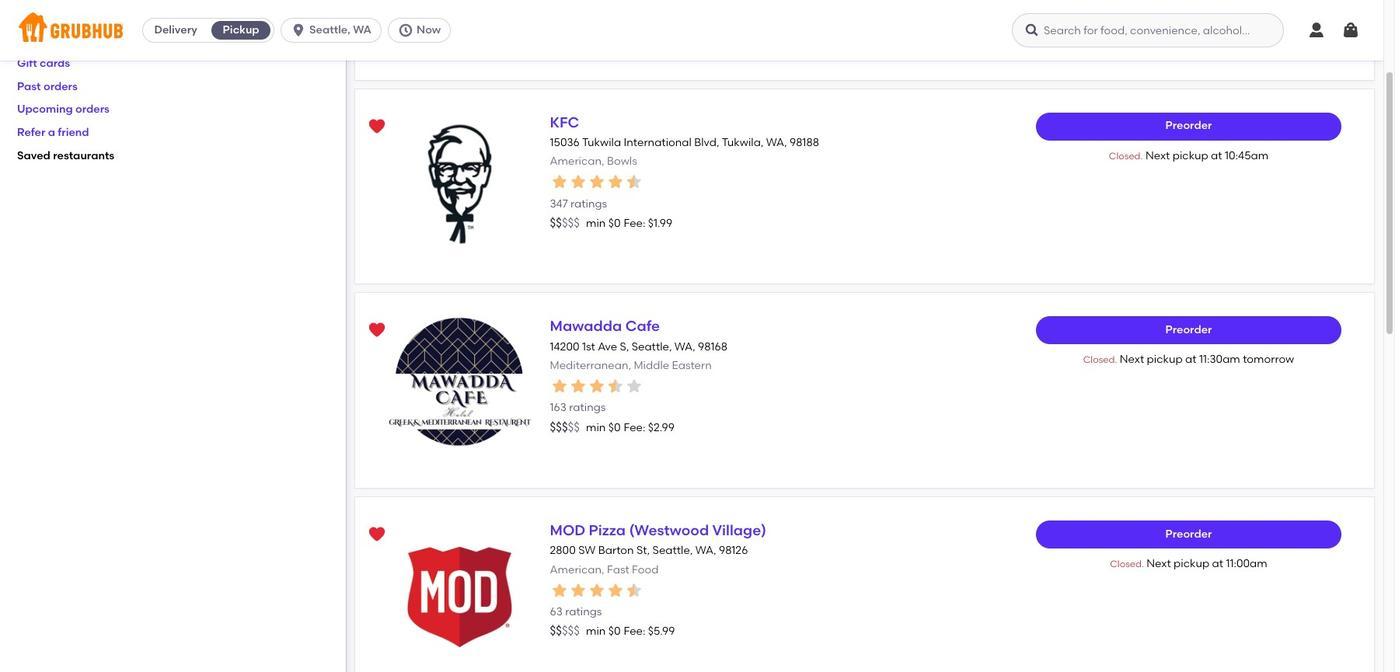 Task type: locate. For each thing, give the bounding box(es) containing it.
closed inside closed . next pickup at 11:30am tomorrow
[[1084, 355, 1115, 366]]

min down 63 ratings
[[586, 626, 606, 639]]

american, down sw
[[550, 563, 605, 577]]

1 vertical spatial american,
[[550, 563, 605, 577]]

1 vertical spatial next
[[1120, 353, 1145, 367]]

wa, inside kfc 15036 tukwila international blvd, tukwila, wa, 98188 american, bowls
[[767, 136, 787, 149]]

orders up upcoming orders link
[[43, 80, 78, 93]]

preorder up the closed . next pickup at 11:00am
[[1166, 528, 1213, 541]]

0 vertical spatial at
[[1212, 149, 1223, 162]]

saved restaurant button for mawadda
[[363, 317, 391, 345]]

1 vertical spatial seattle,
[[632, 340, 672, 353]]

wa, left 98188
[[767, 136, 787, 149]]

2 preorder from the top
[[1166, 324, 1213, 337]]

2 saved restaurant image from the top
[[368, 526, 386, 544]]

$$ down 347
[[550, 216, 562, 230]]

cards
[[40, 57, 70, 70]]

0 vertical spatial closed
[[1109, 151, 1141, 161]]

ratings for (westwood
[[565, 606, 602, 619]]

$$$$$
[[550, 216, 580, 230], [550, 420, 580, 434], [550, 625, 580, 639]]

preorder button
[[1037, 112, 1342, 140], [1037, 317, 1342, 345], [1037, 521, 1342, 549]]

1 vertical spatial $$$$$
[[550, 420, 580, 434]]

$1.99
[[648, 217, 673, 230]]

preorder button for village)
[[1037, 521, 1342, 549]]

food
[[632, 563, 659, 577]]

external
[[17, 34, 61, 47]]

$$$$$ down '163'
[[550, 420, 580, 434]]

Search for food, convenience, alcohol... search field
[[1012, 13, 1285, 47]]

$0 for (westwood
[[609, 626, 621, 639]]

0 vertical spatial .
[[1141, 151, 1143, 161]]

s,
[[620, 340, 629, 353]]

1 $$$$$ from the top
[[550, 216, 580, 230]]

1 vertical spatial saved restaurant button
[[363, 317, 391, 345]]

saved restaurant button
[[363, 112, 391, 140], [363, 317, 391, 345], [363, 521, 391, 549]]

63 ratings
[[550, 606, 602, 619]]

2 vertical spatial min
[[586, 626, 606, 639]]

now button
[[388, 18, 457, 43]]

2 vertical spatial closed
[[1111, 559, 1142, 570]]

orders
[[43, 80, 78, 93], [75, 103, 110, 116]]

saved restaurants
[[17, 149, 114, 162]]

grubhub+ membership link
[[17, 11, 141, 24]]

saved restaurant image for mawadda cafe
[[368, 321, 386, 340]]

past orders
[[17, 80, 78, 93]]

1 vertical spatial $0
[[609, 421, 621, 434]]

$0
[[609, 217, 621, 230], [609, 421, 621, 434], [609, 626, 621, 639]]

0 vertical spatial preorder
[[1166, 119, 1213, 132]]

. for 1st
[[1115, 355, 1118, 366]]

3 $0 from the top
[[609, 626, 621, 639]]

pickup left 11:30am
[[1147, 353, 1183, 367]]

seattle, up middle
[[632, 340, 672, 353]]

1 american, from the top
[[550, 155, 605, 168]]

0 horizontal spatial svg image
[[291, 23, 306, 38]]

$5.99
[[648, 626, 675, 639]]

$2.99
[[648, 421, 675, 434]]

0 vertical spatial ratings
[[571, 197, 607, 210]]

2 min from the top
[[586, 421, 606, 434]]

1 $$ from the top
[[550, 216, 562, 230]]

1 fee: from the top
[[624, 217, 646, 230]]

2 vertical spatial next
[[1147, 558, 1172, 571]]

0 vertical spatial orders
[[43, 80, 78, 93]]

0 vertical spatial $$$$$
[[550, 216, 580, 230]]

grubhub+ membership
[[17, 11, 141, 24]]

10:45am
[[1225, 149, 1269, 162]]

seattle, inside button
[[310, 23, 351, 37]]

$$
[[550, 216, 562, 230], [550, 625, 562, 639]]

2 vertical spatial saved restaurant button
[[363, 521, 391, 549]]

.
[[1141, 151, 1143, 161], [1115, 355, 1118, 366], [1142, 559, 1145, 570]]

ratings right 347
[[571, 197, 607, 210]]

at for international
[[1212, 149, 1223, 162]]

2 vertical spatial $$$$$
[[550, 625, 580, 639]]

external offers
[[17, 34, 96, 47]]

1 vertical spatial ratings
[[569, 402, 606, 415]]

. inside closed . next pickup at 11:30am tomorrow
[[1115, 355, 1118, 366]]

1 saved restaurant image from the top
[[368, 321, 386, 340]]

restaurants
[[53, 149, 114, 162]]

1 vertical spatial preorder
[[1166, 324, 1213, 337]]

0 vertical spatial next
[[1146, 149, 1171, 162]]

$$$$$ down '63'
[[550, 625, 580, 639]]

preorder button up closed . next pickup at 10:45am
[[1037, 112, 1342, 140]]

pickup button
[[208, 18, 274, 43]]

3 preorder from the top
[[1166, 528, 1213, 541]]

grubhub+
[[17, 11, 71, 24]]

0 vertical spatial $$
[[550, 216, 562, 230]]

3 preorder button from the top
[[1037, 521, 1342, 549]]

$0 left $5.99
[[609, 626, 621, 639]]

min
[[586, 217, 606, 230], [586, 421, 606, 434], [586, 626, 606, 639]]

2 vertical spatial .
[[1142, 559, 1145, 570]]

refer a friend
[[17, 126, 89, 139]]

gift cards link
[[17, 57, 70, 70]]

2 saved restaurant button from the top
[[363, 317, 391, 345]]

fee: left $5.99
[[624, 626, 646, 639]]

163
[[550, 402, 567, 415]]

347
[[550, 197, 568, 210]]

0 vertical spatial fee:
[[624, 217, 646, 230]]

tomorrow
[[1243, 353, 1295, 367]]

at left 11:00am
[[1213, 558, 1224, 571]]

min down 347 ratings
[[586, 217, 606, 230]]

min $0 fee: $2.99
[[586, 421, 675, 434]]

1 vertical spatial preorder button
[[1037, 317, 1342, 345]]

pickup for village)
[[1174, 558, 1210, 571]]

2 vertical spatial $0
[[609, 626, 621, 639]]

svg image
[[1308, 21, 1327, 40], [291, 23, 306, 38], [398, 23, 414, 38]]

1 vertical spatial min
[[586, 421, 606, 434]]

3 saved restaurant button from the top
[[363, 521, 391, 549]]

next
[[1146, 149, 1171, 162], [1120, 353, 1145, 367], [1147, 558, 1172, 571]]

2 fee: from the top
[[624, 421, 646, 434]]

1 min from the top
[[586, 217, 606, 230]]

eastern
[[672, 359, 712, 372]]

fee: for (westwood
[[624, 626, 646, 639]]

preorder
[[1166, 119, 1213, 132], [1166, 324, 1213, 337], [1166, 528, 1213, 541]]

1 vertical spatial saved restaurant image
[[368, 526, 386, 544]]

0 vertical spatial saved restaurant image
[[368, 321, 386, 340]]

$$ down '63'
[[550, 625, 562, 639]]

1 vertical spatial closed
[[1084, 355, 1115, 366]]

fee: left $1.99
[[624, 217, 646, 230]]

ratings right '163'
[[569, 402, 606, 415]]

mawadda
[[550, 318, 622, 335]]

0 vertical spatial saved restaurant button
[[363, 112, 391, 140]]

0 vertical spatial american,
[[550, 155, 605, 168]]

2 vertical spatial at
[[1213, 558, 1224, 571]]

delivery button
[[143, 18, 208, 43]]

0 vertical spatial preorder button
[[1037, 112, 1342, 140]]

mawadda cafe logo image
[[388, 317, 531, 460]]

1 vertical spatial fee:
[[624, 421, 646, 434]]

2 vertical spatial ratings
[[565, 606, 602, 619]]

1 vertical spatial wa,
[[675, 340, 696, 353]]

american, down 15036
[[550, 155, 605, 168]]

0 horizontal spatial svg image
[[1025, 23, 1040, 38]]

1 $0 from the top
[[609, 217, 621, 230]]

american,
[[550, 155, 605, 168], [550, 563, 605, 577]]

2 vertical spatial fee:
[[624, 626, 646, 639]]

3 $$$$$ from the top
[[550, 625, 580, 639]]

1 horizontal spatial svg image
[[398, 23, 414, 38]]

svg image
[[1342, 21, 1361, 40], [1025, 23, 1040, 38]]

svg image inside the seattle, wa button
[[291, 23, 306, 38]]

pickup
[[1173, 149, 1209, 162], [1147, 353, 1183, 367], [1174, 558, 1210, 571]]

2 preorder button from the top
[[1037, 317, 1342, 345]]

2 vertical spatial preorder button
[[1037, 521, 1342, 549]]

$$$$$ for (westwood
[[550, 625, 580, 639]]

seattle, wa
[[310, 23, 372, 37]]

seattle, down (westwood
[[653, 545, 693, 558]]

3 min from the top
[[586, 626, 606, 639]]

star icon image
[[550, 173, 569, 192], [569, 173, 587, 192], [587, 173, 606, 192], [606, 173, 625, 192], [625, 173, 643, 192], [625, 173, 643, 192], [550, 377, 569, 396], [569, 377, 587, 396], [587, 377, 606, 396], [606, 377, 625, 396], [606, 377, 625, 396], [625, 377, 643, 396], [550, 582, 569, 600], [569, 582, 587, 600], [587, 582, 606, 600], [606, 582, 625, 600], [625, 582, 643, 600], [625, 582, 643, 600]]

0 vertical spatial pickup
[[1173, 149, 1209, 162]]

fee:
[[624, 217, 646, 230], [624, 421, 646, 434], [624, 626, 646, 639]]

$$$$$ down 347
[[550, 216, 580, 230]]

$0 for 14200
[[609, 421, 621, 434]]

seattle, left wa
[[310, 23, 351, 37]]

1 vertical spatial at
[[1186, 353, 1197, 367]]

tukwila
[[582, 136, 621, 149]]

2 vertical spatial pickup
[[1174, 558, 1210, 571]]

wa, left 98126
[[696, 545, 717, 558]]

wa, up eastern
[[675, 340, 696, 353]]

. for village)
[[1142, 559, 1145, 570]]

closed inside closed . next pickup at 10:45am
[[1109, 151, 1141, 161]]

min down 163 ratings at the left bottom of page
[[586, 421, 606, 434]]

svg image inside now button
[[398, 23, 414, 38]]

upcoming orders
[[17, 103, 110, 116]]

next for international
[[1146, 149, 1171, 162]]

mod pizza (westwood village) link
[[550, 522, 767, 540]]

closed . next pickup at 11:30am tomorrow
[[1084, 353, 1295, 367]]

2 horizontal spatial svg image
[[1308, 21, 1327, 40]]

preorder button up closed . next pickup at 11:30am tomorrow at bottom right
[[1037, 317, 1342, 345]]

0 vertical spatial $0
[[609, 217, 621, 230]]

$0 left $1.99
[[609, 217, 621, 230]]

(westwood
[[629, 522, 709, 540]]

2 american, from the top
[[550, 563, 605, 577]]

15036
[[550, 136, 580, 149]]

pickup left 11:00am
[[1174, 558, 1210, 571]]

2 $0 from the top
[[609, 421, 621, 434]]

min for tukwila
[[586, 217, 606, 230]]

preorder for 1st
[[1166, 324, 1213, 337]]

1 vertical spatial pickup
[[1147, 353, 1183, 367]]

preorder up closed . next pickup at 11:30am tomorrow at bottom right
[[1166, 324, 1213, 337]]

. inside the closed . next pickup at 11:00am
[[1142, 559, 1145, 570]]

0 vertical spatial seattle,
[[310, 23, 351, 37]]

blvd,
[[695, 136, 720, 149]]

2 $$ from the top
[[550, 625, 562, 639]]

mod pizza (westwood village) logo image
[[388, 521, 531, 665]]

at left 11:30am
[[1186, 353, 1197, 367]]

1 vertical spatial .
[[1115, 355, 1118, 366]]

1 preorder from the top
[[1166, 119, 1213, 132]]

closed
[[1109, 151, 1141, 161], [1084, 355, 1115, 366], [1111, 559, 1142, 570]]

saved restaurant image
[[368, 321, 386, 340], [368, 526, 386, 544]]

next for 1st
[[1120, 353, 1145, 367]]

at for 1st
[[1186, 353, 1197, 367]]

preorder button up the closed . next pickup at 11:00am
[[1037, 521, 1342, 549]]

2 $$$$$ from the top
[[550, 420, 580, 434]]

saved restaurant image for mod pizza (westwood village)
[[368, 526, 386, 544]]

0 vertical spatial wa,
[[767, 136, 787, 149]]

0 vertical spatial min
[[586, 217, 606, 230]]

st,
[[637, 545, 650, 558]]

$0 left $2.99
[[609, 421, 621, 434]]

1 saved restaurant button from the top
[[363, 112, 391, 140]]

orders up friend
[[75, 103, 110, 116]]

ratings right '63'
[[565, 606, 602, 619]]

ratings
[[571, 197, 607, 210], [569, 402, 606, 415], [565, 606, 602, 619]]

saved
[[17, 149, 50, 162]]

min $0 fee: $5.99
[[586, 626, 675, 639]]

wa,
[[767, 136, 787, 149], [675, 340, 696, 353], [696, 545, 717, 558]]

1 preorder button from the top
[[1037, 112, 1342, 140]]

closed . next pickup at 11:00am
[[1111, 558, 1268, 571]]

cafe
[[626, 318, 660, 335]]

2 vertical spatial preorder
[[1166, 528, 1213, 541]]

3 fee: from the top
[[624, 626, 646, 639]]

at left 10:45am
[[1212, 149, 1223, 162]]

. inside closed . next pickup at 10:45am
[[1141, 151, 1143, 161]]

1 vertical spatial $$
[[550, 625, 562, 639]]

2 vertical spatial seattle,
[[653, 545, 693, 558]]

sw
[[579, 545, 596, 558]]

preorder for international
[[1166, 119, 1213, 132]]

preorder up closed . next pickup at 10:45am
[[1166, 119, 1213, 132]]

closed inside the closed . next pickup at 11:00am
[[1111, 559, 1142, 570]]

fee: left $2.99
[[624, 421, 646, 434]]

seattle,
[[310, 23, 351, 37], [632, 340, 672, 353], [653, 545, 693, 558]]

pickup left 10:45am
[[1173, 149, 1209, 162]]

2 vertical spatial wa,
[[696, 545, 717, 558]]

at
[[1212, 149, 1223, 162], [1186, 353, 1197, 367], [1213, 558, 1224, 571]]

external offers link
[[17, 34, 96, 47]]

1 vertical spatial orders
[[75, 103, 110, 116]]



Task type: describe. For each thing, give the bounding box(es) containing it.
kfc 15036 tukwila international blvd, tukwila, wa, 98188 american, bowls
[[550, 113, 820, 168]]

min $0 fee: $1.99
[[586, 217, 673, 230]]

delivery
[[154, 23, 197, 37]]

11:00am
[[1227, 558, 1268, 571]]

next for village)
[[1147, 558, 1172, 571]]

wa
[[353, 23, 372, 37]]

mod
[[550, 522, 586, 540]]

kfc logo image
[[388, 112, 531, 256]]

dairy queen logo image
[[388, 0, 531, 52]]

mawadda cafe 14200 1st ave s, seattle, wa, 98168 mediterranean, middle eastern
[[550, 318, 728, 372]]

98168
[[698, 340, 728, 353]]

mod pizza (westwood village) 2800 sw barton st, seattle, wa, 98126 american, fast food
[[550, 522, 767, 577]]

tukwila,
[[722, 136, 764, 149]]

63
[[550, 606, 563, 619]]

1 horizontal spatial svg image
[[1342, 21, 1361, 40]]

middle
[[634, 359, 670, 372]]

fee: for tukwila
[[624, 217, 646, 230]]

pickup for international
[[1173, 149, 1209, 162]]

upcoming
[[17, 103, 73, 116]]

now
[[417, 23, 441, 37]]

at for village)
[[1213, 558, 1224, 571]]

fast
[[607, 563, 630, 577]]

closed for international
[[1109, 151, 1141, 161]]

fee: for 14200
[[624, 421, 646, 434]]

wa, inside mawadda cafe 14200 1st ave s, seattle, wa, 98168 mediterranean, middle eastern
[[675, 340, 696, 353]]

$$$$$ for 14200
[[550, 420, 580, 434]]

american, inside mod pizza (westwood village) 2800 sw barton st, seattle, wa, 98126 american, fast food
[[550, 563, 605, 577]]

2800
[[550, 545, 576, 558]]

saved restaurant image
[[368, 117, 386, 136]]

pickup
[[223, 23, 259, 37]]

saved restaurant button for mod
[[363, 521, 391, 549]]

refer
[[17, 126, 45, 139]]

saved restaurants link
[[17, 149, 114, 162]]

347 ratings
[[550, 197, 607, 210]]

upcoming orders link
[[17, 103, 110, 116]]

seattle, wa button
[[281, 18, 388, 43]]

14200
[[550, 340, 580, 353]]

orders for past orders
[[43, 80, 78, 93]]

american, inside kfc 15036 tukwila international blvd, tukwila, wa, 98188 american, bowls
[[550, 155, 605, 168]]

barton
[[599, 545, 634, 558]]

kfc
[[550, 113, 580, 131]]

mawadda cafe link
[[550, 318, 660, 335]]

village)
[[713, 522, 767, 540]]

pickup for 1st
[[1147, 353, 1183, 367]]

gift
[[17, 57, 37, 70]]

closed for village)
[[1111, 559, 1142, 570]]

main navigation navigation
[[0, 0, 1384, 61]]

seattle, inside mawadda cafe 14200 1st ave s, seattle, wa, 98168 mediterranean, middle eastern
[[632, 340, 672, 353]]

friend
[[58, 126, 89, 139]]

svg image for seattle, wa
[[291, 23, 306, 38]]

international
[[624, 136, 692, 149]]

preorder for village)
[[1166, 528, 1213, 541]]

orders for upcoming orders
[[75, 103, 110, 116]]

$$ for 15036
[[550, 216, 562, 230]]

ratings for tukwila
[[571, 197, 607, 210]]

gift cards
[[17, 57, 70, 70]]

98126
[[719, 545, 748, 558]]

min for 14200
[[586, 421, 606, 434]]

preorder button for international
[[1037, 112, 1342, 140]]

ratings for 14200
[[569, 402, 606, 415]]

. for international
[[1141, 151, 1143, 161]]

closed for 1st
[[1084, 355, 1115, 366]]

$$ for pizza
[[550, 625, 562, 639]]

163 ratings
[[550, 402, 606, 415]]

bowls
[[607, 155, 637, 168]]

refer a friend link
[[17, 126, 89, 139]]

mediterranean,
[[550, 359, 631, 372]]

$$$
[[550, 420, 568, 434]]

$0 for tukwila
[[609, 217, 621, 230]]

preorder button for 1st
[[1037, 317, 1342, 345]]

11:30am
[[1200, 353, 1241, 367]]

membership
[[74, 11, 141, 24]]

seattle, inside mod pizza (westwood village) 2800 sw barton st, seattle, wa, 98126 american, fast food
[[653, 545, 693, 558]]

min for (westwood
[[586, 626, 606, 639]]

a
[[48, 126, 55, 139]]

ave
[[598, 340, 617, 353]]

$$$$$ for tukwila
[[550, 216, 580, 230]]

past
[[17, 80, 41, 93]]

pizza
[[589, 522, 626, 540]]

1st
[[582, 340, 595, 353]]

past orders link
[[17, 80, 78, 93]]

kfc link
[[550, 113, 580, 131]]

saved restaurant button for kfc
[[363, 112, 391, 140]]

98188
[[790, 136, 820, 149]]

closed . next pickup at 10:45am
[[1109, 149, 1269, 162]]

svg image for now
[[398, 23, 414, 38]]

wa, inside mod pizza (westwood village) 2800 sw barton st, seattle, wa, 98126 american, fast food
[[696, 545, 717, 558]]

offers
[[64, 34, 96, 47]]



Task type: vqa. For each thing, say whether or not it's contained in the screenshot.
bottommost Grubhub plus flag logo
no



